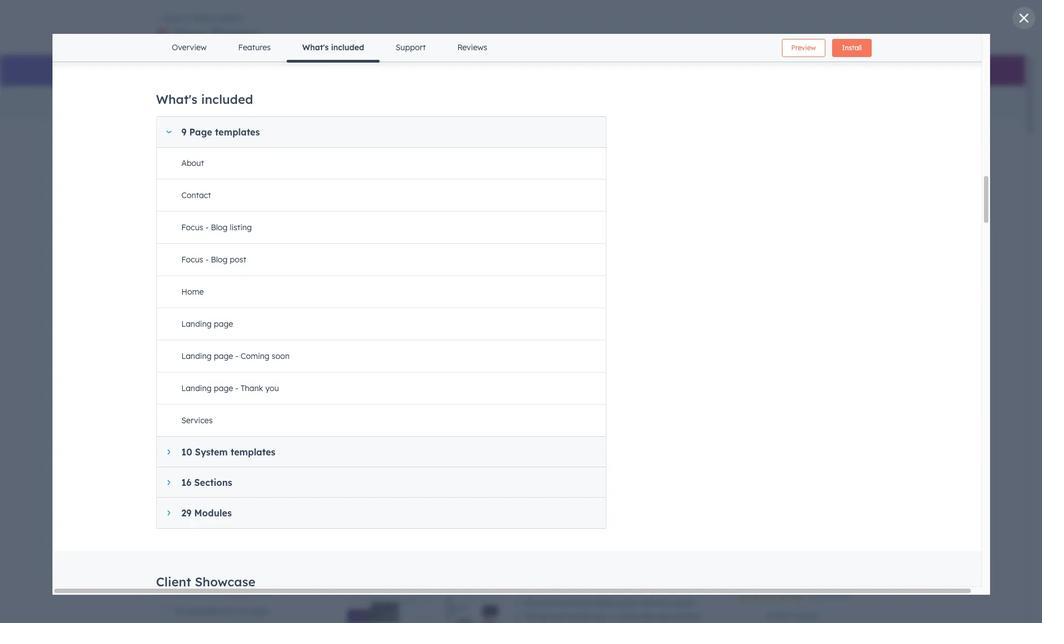 Task type: vqa. For each thing, say whether or not it's contained in the screenshot.
Back to Theme Library link
yes



Task type: describe. For each thing, give the bounding box(es) containing it.
back to theme library link
[[156, 14, 242, 23]]

back to theme library
[[164, 14, 242, 23]]

library
[[217, 14, 242, 23]]

theme
[[192, 14, 215, 23]]

to
[[183, 14, 190, 23]]

themes
[[210, 26, 260, 43]]

shop
[[174, 26, 207, 43]]



Task type: locate. For each thing, give the bounding box(es) containing it.
back
[[164, 14, 181, 23]]

close image
[[1020, 14, 1029, 23]]

shop themes
[[174, 26, 260, 43]]



